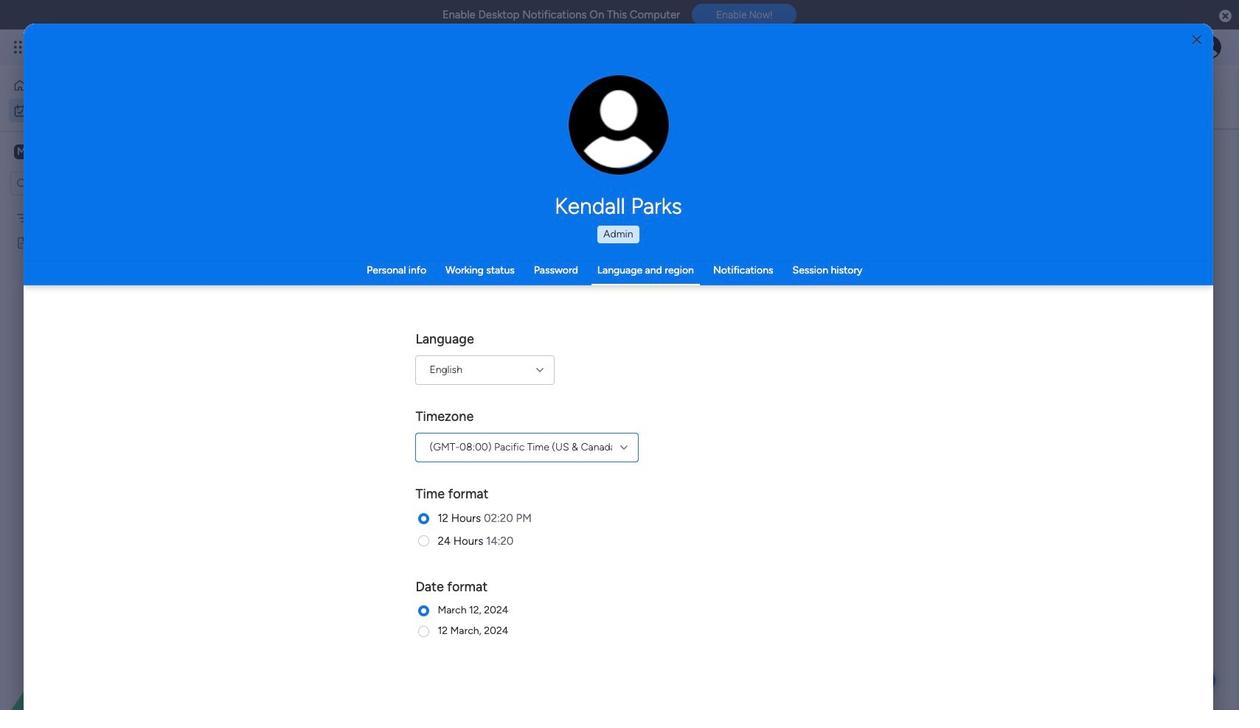 Task type: locate. For each thing, give the bounding box(es) containing it.
dapulse close image
[[1219, 9, 1232, 24]]

list box
[[0, 202, 188, 454]]

2 vertical spatial option
[[0, 204, 188, 207]]

close image
[[1193, 34, 1201, 45]]

option
[[9, 74, 179, 97], [9, 99, 179, 122], [0, 204, 188, 207]]

1 vertical spatial option
[[9, 99, 179, 122]]

kendall parks image
[[1198, 35, 1222, 59]]

0 vertical spatial option
[[9, 74, 179, 97]]



Task type: describe. For each thing, give the bounding box(es) containing it.
Filter dashboard by text search field
[[280, 146, 419, 170]]

workspace selection element
[[14, 143, 123, 162]]

lottie animation image
[[0, 561, 188, 710]]

select product image
[[13, 40, 28, 55]]

welcome to my work feature image image
[[624, 285, 811, 375]]

workspace image
[[14, 144, 29, 160]]

private board image
[[15, 235, 30, 249]]

lottie animation element
[[0, 561, 188, 710]]

Search in workspace field
[[31, 175, 123, 192]]

1 image
[[1021, 30, 1034, 47]]



Task type: vqa. For each thing, say whether or not it's contained in the screenshot.
On
no



